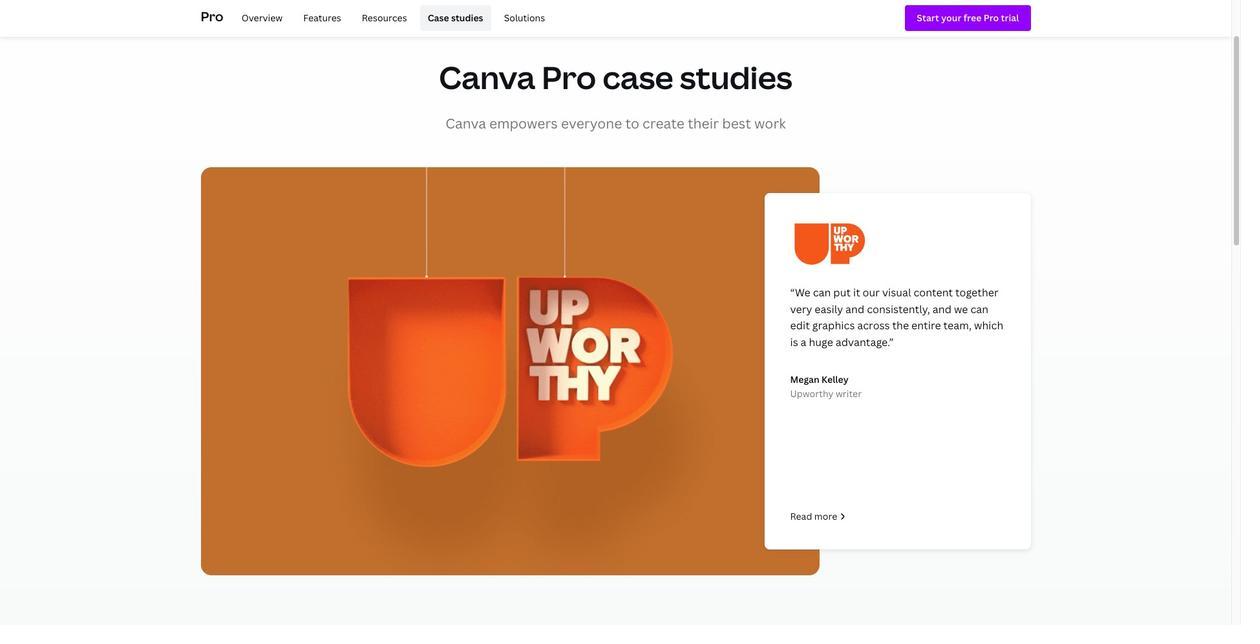 Task type: locate. For each thing, give the bounding box(es) containing it.
can
[[813, 286, 831, 300], [971, 302, 989, 317]]

canva for canva pro case studies
[[439, 56, 535, 98]]

menu bar
[[229, 5, 553, 31]]

pro inside pro element
[[201, 8, 224, 25]]

menu bar containing overview
[[229, 5, 553, 31]]

1 horizontal spatial and
[[933, 302, 952, 317]]

1 vertical spatial canva
[[446, 115, 486, 133]]

canva pro case studies
[[439, 56, 793, 98]]

visual
[[883, 286, 911, 300]]

create
[[643, 115, 685, 133]]

case studies
[[428, 12, 483, 24]]

and down it
[[846, 302, 865, 317]]

0 horizontal spatial and
[[846, 302, 865, 317]]

0 horizontal spatial can
[[813, 286, 831, 300]]

0 vertical spatial pro
[[201, 8, 224, 25]]

pro
[[201, 8, 224, 25], [542, 56, 596, 98]]

0 vertical spatial canva
[[439, 56, 535, 98]]

writer
[[836, 388, 862, 400]]

a
[[801, 336, 807, 350]]

studies right case
[[451, 12, 483, 24]]

1 vertical spatial can
[[971, 302, 989, 317]]

features link
[[296, 5, 349, 31]]

2 and from the left
[[933, 302, 952, 317]]

can up "easily"
[[813, 286, 831, 300]]

across
[[858, 319, 890, 333]]

pro left overview
[[201, 8, 224, 25]]

"we can put it our visual content together very easily and consistently, and we can edit graphics across the entire team, which is a huge advantage."
[[790, 286, 1004, 350]]

edit
[[790, 319, 810, 333]]

studies
[[451, 12, 483, 24], [680, 56, 793, 98]]

canva
[[439, 56, 535, 98], [446, 115, 486, 133]]

menu bar inside pro element
[[229, 5, 553, 31]]

their
[[688, 115, 719, 133]]

start your free pro trial image
[[917, 11, 1019, 25]]

1 vertical spatial studies
[[680, 56, 793, 98]]

resources link
[[354, 5, 415, 31]]

1 vertical spatial pro
[[542, 56, 596, 98]]

0 horizontal spatial studies
[[451, 12, 483, 24]]

can down together
[[971, 302, 989, 317]]

and down content
[[933, 302, 952, 317]]

0 horizontal spatial pro
[[201, 8, 224, 25]]

0 vertical spatial studies
[[451, 12, 483, 24]]

"we
[[790, 286, 811, 300]]

canva up empowers
[[439, 56, 535, 98]]

canva left empowers
[[446, 115, 486, 133]]

1 and from the left
[[846, 302, 865, 317]]

read
[[790, 511, 812, 523]]

studies up best
[[680, 56, 793, 98]]

1 horizontal spatial studies
[[680, 56, 793, 98]]

pro element
[[201, 0, 1031, 36]]

pro up everyone
[[542, 56, 596, 98]]

and
[[846, 302, 865, 317], [933, 302, 952, 317]]

read more
[[790, 511, 837, 523]]

1 horizontal spatial pro
[[542, 56, 596, 98]]

graphics
[[813, 319, 855, 333]]



Task type: describe. For each thing, give the bounding box(es) containing it.
overview link
[[234, 5, 290, 31]]

canva empowers everyone to create their best work
[[446, 115, 786, 133]]

entire
[[912, 319, 941, 333]]

which
[[974, 319, 1004, 333]]

read more link
[[790, 510, 1005, 524]]

the
[[893, 319, 909, 333]]

resources
[[362, 12, 407, 24]]

everyone
[[561, 115, 622, 133]]

content
[[914, 286, 953, 300]]

our
[[863, 286, 880, 300]]

easily
[[815, 302, 843, 317]]

is
[[790, 336, 798, 350]]

together
[[956, 286, 999, 300]]

we
[[954, 302, 968, 317]]

features
[[303, 12, 341, 24]]

megan
[[790, 373, 820, 386]]

overview
[[242, 12, 283, 24]]

0 vertical spatial can
[[813, 286, 831, 300]]

it
[[853, 286, 860, 300]]

canva for canva empowers everyone to create their best work
[[446, 115, 486, 133]]

studies inside menu bar
[[451, 12, 483, 24]]

case studies link
[[420, 5, 491, 31]]

very
[[790, 302, 812, 317]]

upworthy
[[790, 388, 834, 400]]

case
[[603, 56, 674, 98]]

work
[[755, 115, 786, 133]]

advantage."
[[836, 336, 894, 350]]

to
[[626, 115, 640, 133]]

megan kelley upworthy writer
[[790, 373, 862, 400]]

kelley
[[822, 373, 849, 386]]

team,
[[944, 319, 972, 333]]

solutions link
[[496, 5, 553, 31]]

empowers
[[490, 115, 558, 133]]

best
[[722, 115, 751, 133]]

consistently,
[[867, 302, 930, 317]]

solutions
[[504, 12, 545, 24]]

more
[[815, 511, 837, 523]]

huge
[[809, 336, 833, 350]]

1 horizontal spatial can
[[971, 302, 989, 317]]

case
[[428, 12, 449, 24]]

put
[[834, 286, 851, 300]]



Task type: vqa. For each thing, say whether or not it's contained in the screenshot.
the topmost can
yes



